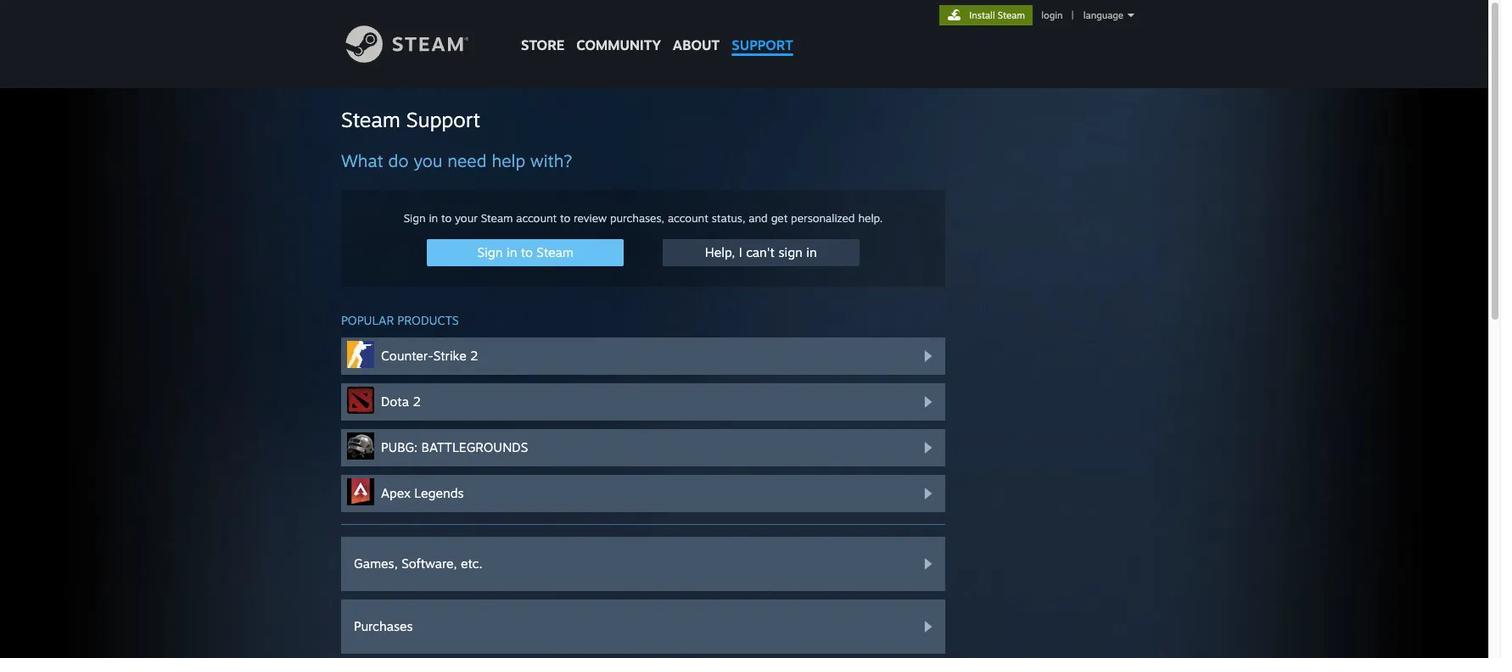 Task type: vqa. For each thing, say whether or not it's contained in the screenshot.
request associated with to
no



Task type: describe. For each thing, give the bounding box(es) containing it.
dota
[[381, 394, 409, 410]]

purchases
[[354, 619, 413, 635]]

support
[[406, 107, 481, 132]]

login
[[1042, 9, 1063, 21]]

install
[[969, 9, 995, 21]]

help.
[[858, 211, 883, 225]]

games,
[[354, 556, 398, 572]]

you
[[414, 150, 443, 171]]

games, software, etc.
[[354, 556, 483, 572]]

about
[[673, 36, 720, 53]]

help, i can't sign in link
[[663, 239, 860, 267]]

community link
[[571, 0, 667, 62]]

with?
[[530, 150, 572, 171]]

sign
[[779, 244, 803, 261]]

steam support link
[[341, 107, 481, 132]]

apex legends link
[[341, 475, 946, 513]]

sign for sign in to your steam account to review purchases, account status, and get personalized help.
[[404, 211, 426, 225]]

what
[[341, 150, 383, 171]]

need
[[448, 150, 487, 171]]

personalized
[[791, 211, 855, 225]]

counter-strike 2
[[381, 348, 478, 364]]

purchases link
[[341, 600, 946, 654]]

etc.
[[461, 556, 483, 572]]

can't
[[746, 244, 775, 261]]

sign in to your steam account to review purchases, account status, and get personalized help.
[[404, 211, 883, 225]]

community
[[576, 36, 661, 53]]

help, i can't sign in
[[705, 244, 817, 261]]

i
[[739, 244, 742, 261]]

sign for sign in to steam
[[477, 244, 503, 261]]

apex
[[381, 485, 411, 502]]

games, software, etc. link
[[341, 537, 946, 592]]

language
[[1084, 9, 1124, 21]]

legends
[[414, 485, 464, 502]]

steam support
[[341, 107, 481, 132]]



Task type: locate. For each thing, give the bounding box(es) containing it.
battlegrounds
[[421, 440, 528, 456]]

steam
[[998, 9, 1025, 21], [341, 107, 400, 132], [481, 211, 513, 225], [537, 244, 574, 261]]

to for your
[[441, 211, 452, 225]]

2 right 'strike'
[[470, 348, 478, 364]]

account
[[516, 211, 557, 225], [668, 211, 709, 225]]

sign down your
[[477, 244, 503, 261]]

2 horizontal spatial in
[[807, 244, 817, 261]]

support link
[[726, 0, 799, 62]]

get
[[771, 211, 788, 225]]

1 horizontal spatial sign
[[477, 244, 503, 261]]

install steam
[[969, 9, 1025, 21]]

popular
[[341, 313, 394, 328]]

and
[[749, 211, 768, 225]]

1 horizontal spatial to
[[521, 244, 533, 261]]

1 vertical spatial sign
[[477, 244, 503, 261]]

apex legends
[[381, 485, 464, 502]]

pubg: battlegrounds link
[[341, 429, 946, 467]]

in for your
[[429, 211, 438, 225]]

in
[[429, 211, 438, 225], [507, 244, 517, 261], [807, 244, 817, 261]]

0 horizontal spatial account
[[516, 211, 557, 225]]

pubg: battlegrounds
[[381, 440, 528, 456]]

products
[[398, 313, 459, 328]]

1 horizontal spatial account
[[668, 211, 709, 225]]

help,
[[705, 244, 735, 261]]

sign in to steam
[[477, 244, 574, 261]]

1 horizontal spatial 2
[[470, 348, 478, 364]]

2 horizontal spatial to
[[560, 211, 571, 225]]

about link
[[667, 0, 726, 58]]

login link
[[1038, 9, 1066, 21]]

sign left your
[[404, 211, 426, 225]]

0 horizontal spatial 2
[[413, 394, 421, 410]]

store link
[[515, 0, 571, 62]]

sign
[[404, 211, 426, 225], [477, 244, 503, 261]]

2
[[470, 348, 478, 364], [413, 394, 421, 410]]

strike
[[433, 348, 467, 364]]

purchases,
[[610, 211, 665, 225]]

1 vertical spatial 2
[[413, 394, 421, 410]]

support
[[732, 36, 794, 53]]

0 vertical spatial 2
[[470, 348, 478, 364]]

popular products
[[341, 313, 459, 328]]

1 horizontal spatial in
[[507, 244, 517, 261]]

account left status,
[[668, 211, 709, 225]]

0 horizontal spatial in
[[429, 211, 438, 225]]

pubg:
[[381, 440, 418, 456]]

review
[[574, 211, 607, 225]]

what do you need help with?
[[341, 150, 572, 171]]

2 account from the left
[[668, 211, 709, 225]]

your
[[455, 211, 478, 225]]

do
[[388, 150, 409, 171]]

software,
[[402, 556, 457, 572]]

in inside help, i can't sign in link
[[807, 244, 817, 261]]

dota 2
[[381, 394, 421, 410]]

login | language
[[1042, 9, 1124, 21]]

install steam link
[[940, 5, 1033, 25]]

|
[[1072, 9, 1074, 21]]

counter-
[[381, 348, 433, 364]]

store
[[521, 36, 565, 53]]

counter-strike 2 link
[[341, 338, 946, 375]]

in inside sign in to steam link
[[507, 244, 517, 261]]

in for steam
[[507, 244, 517, 261]]

to for steam
[[521, 244, 533, 261]]

0 horizontal spatial to
[[441, 211, 452, 225]]

2 right dota in the bottom left of the page
[[413, 394, 421, 410]]

1 account from the left
[[516, 211, 557, 225]]

account up sign in to steam at the top left of the page
[[516, 211, 557, 225]]

to
[[441, 211, 452, 225], [560, 211, 571, 225], [521, 244, 533, 261]]

0 horizontal spatial sign
[[404, 211, 426, 225]]

help
[[492, 150, 525, 171]]

0 vertical spatial sign
[[404, 211, 426, 225]]

dota 2 link
[[341, 384, 946, 421]]

status,
[[712, 211, 746, 225]]

sign in to steam link
[[427, 239, 624, 267]]



